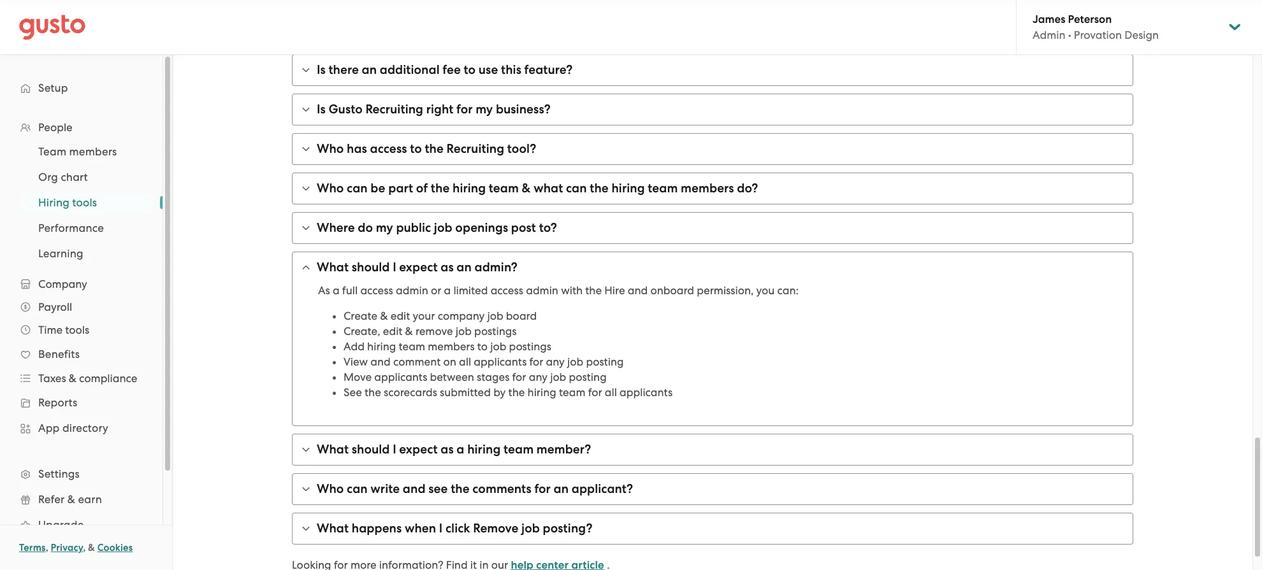 Task type: describe. For each thing, give the bounding box(es) containing it.
home image
[[19, 14, 85, 40]]

team up comments
[[504, 442, 534, 457]]

what for what happens when i click remove job posting?
[[317, 521, 349, 536]]

2 vertical spatial an
[[554, 482, 569, 497]]

team
[[38, 145, 66, 158]]

performance link
[[23, 217, 150, 240]]

time
[[38, 324, 63, 337]]

a inside what should i expect as a hiring team member? dropdown button
[[457, 442, 464, 457]]

privacy
[[51, 543, 83, 554]]

upgrade link
[[13, 514, 150, 537]]

1 horizontal spatial a
[[444, 284, 451, 297]]

recruiting inside dropdown button
[[447, 142, 504, 156]]

be
[[371, 181, 385, 196]]

member?
[[537, 442, 591, 457]]

learning link
[[23, 242, 150, 265]]

time tools
[[38, 324, 89, 337]]

comment
[[393, 356, 441, 368]]

people
[[38, 121, 73, 134]]

reports link
[[13, 391, 150, 414]]

team down tool?
[[489, 181, 519, 196]]

0 horizontal spatial a
[[333, 284, 340, 297]]

additional
[[380, 62, 440, 77]]

& inside 'dropdown button'
[[69, 372, 76, 385]]

to inside create & edit your company job board create, edit & remove job postings add hiring team members to job postings view and comment on all applicants for any job posting move applicants between stages for any job posting see the scorecards submitted by the hiring team for all applicants
[[477, 340, 488, 353]]

team down who has access to the recruiting tool? dropdown button
[[648, 181, 678, 196]]

access right full
[[360, 284, 393, 297]]

what happens when i click remove job posting? button
[[293, 514, 1133, 544]]

gusto
[[329, 102, 363, 117]]

2 , from the left
[[83, 543, 86, 554]]

company
[[38, 278, 87, 291]]

refer & earn link
[[13, 488, 150, 511]]

what should i expect as a hiring team member?
[[317, 442, 591, 457]]

recruiting inside dropdown button
[[366, 102, 423, 117]]

1 horizontal spatial an
[[457, 260, 472, 275]]

terms
[[19, 543, 46, 554]]

list containing team members
[[0, 139, 163, 266]]

submitted
[[440, 386, 491, 399]]

what should i expect as an admin? button
[[293, 252, 1133, 283]]

fee
[[443, 62, 461, 77]]

members inside gusto navigation 'element'
[[69, 145, 117, 158]]

0 vertical spatial to
[[464, 62, 476, 77]]

hiring
[[38, 196, 69, 209]]

onboard
[[651, 284, 694, 297]]

board
[[506, 310, 537, 323]]

& inside dropdown button
[[522, 181, 531, 196]]

scorecards
[[384, 386, 437, 399]]

members inside create & edit your company job board create, edit & remove job postings add hiring team members to job postings view and comment on all applicants for any job posting move applicants between stages for any job posting see the scorecards submitted by the hiring team for all applicants
[[428, 340, 475, 353]]

create & edit your company job board create, edit & remove job postings add hiring team members to job postings view and comment on all applicants for any job posting move applicants between stages for any job posting see the scorecards submitted by the hiring team for all applicants
[[344, 310, 673, 399]]

tools for hiring tools
[[72, 196, 97, 209]]

where do my public job openings post to?
[[317, 221, 557, 235]]

see
[[344, 386, 362, 399]]

on
[[443, 356, 456, 368]]

there
[[329, 62, 359, 77]]

1 vertical spatial to
[[410, 142, 422, 156]]

right
[[426, 102, 454, 117]]

& left earn
[[67, 493, 75, 506]]

who has access to the recruiting tool? button
[[293, 134, 1133, 164]]

where
[[317, 221, 355, 235]]

i for an
[[393, 260, 396, 275]]

hiring tools
[[38, 196, 97, 209]]

part
[[388, 181, 413, 196]]

& down your
[[405, 325, 413, 338]]

as
[[318, 284, 330, 297]]

who can write and see the comments for an applicant? button
[[293, 474, 1133, 505]]

& right create on the bottom
[[380, 310, 388, 323]]

an inside dropdown button
[[362, 62, 377, 77]]

team up comment
[[399, 340, 425, 353]]

as for an
[[441, 260, 454, 275]]

full
[[342, 284, 358, 297]]

is for is gusto recruiting right for my business?
[[317, 102, 326, 117]]

create
[[344, 310, 378, 323]]

list containing people
[[0, 116, 163, 564]]

team up 'member?'
[[559, 386, 586, 399]]

has
[[347, 142, 367, 156]]

earn
[[78, 493, 102, 506]]

can for who can write and see the comments for an applicant?
[[347, 482, 368, 497]]

who can be part of the hiring team & what can the hiring team members do? button
[[293, 173, 1133, 204]]

see
[[429, 482, 448, 497]]

terms link
[[19, 543, 46, 554]]

is for is there an additional fee to use this feature?
[[317, 62, 326, 77]]

what for what should i expect as a hiring team member?
[[317, 442, 349, 457]]

posting?
[[543, 521, 593, 536]]

hiring tools link
[[23, 191, 150, 214]]

can for who can be part of the hiring team & what can the hiring team members do?
[[347, 181, 368, 196]]

setup link
[[13, 77, 150, 99]]

1 horizontal spatial all
[[605, 386, 617, 399]]

team members link
[[23, 140, 150, 163]]

company button
[[13, 273, 150, 296]]

cookies button
[[97, 541, 133, 556]]

james peterson admin • provation design
[[1033, 13, 1159, 41]]

1 admin from the left
[[396, 284, 428, 297]]

applicant?
[[572, 482, 633, 497]]

hire
[[605, 284, 625, 297]]

i for a
[[393, 442, 396, 457]]

refer & earn
[[38, 493, 102, 506]]

app directory
[[38, 422, 108, 435]]

write
[[371, 482, 400, 497]]

happens
[[352, 521, 402, 536]]

1 vertical spatial posting
[[569, 371, 607, 384]]

directory
[[62, 422, 108, 435]]

who can write and see the comments for an applicant?
[[317, 482, 633, 497]]

company
[[438, 310, 485, 323]]

is gusto recruiting right for my business? button
[[293, 94, 1133, 125]]

admin
[[1033, 29, 1066, 41]]

0 vertical spatial and
[[628, 284, 648, 297]]

cookies
[[97, 543, 133, 554]]

what happens when i click remove job posting?
[[317, 521, 593, 536]]

what for what should i expect as an admin?
[[317, 260, 349, 275]]

this
[[501, 62, 521, 77]]

limited
[[454, 284, 488, 297]]

1 vertical spatial any
[[529, 371, 548, 384]]

design
[[1125, 29, 1159, 41]]

expect for a
[[399, 442, 438, 457]]

settings
[[38, 468, 80, 481]]



Task type: locate. For each thing, give the bounding box(es) containing it.
list
[[0, 116, 163, 564], [0, 139, 163, 266]]

as a full access admin or a limited access admin with the hire and onboard permission, you can:
[[318, 284, 799, 297]]

2 vertical spatial what
[[317, 521, 349, 536]]

3 who from the top
[[317, 482, 344, 497]]

access down the admin?
[[491, 284, 523, 297]]

& left the what
[[522, 181, 531, 196]]

1 should from the top
[[352, 260, 390, 275]]

who for who can write and see the comments for an applicant?
[[317, 482, 344, 497]]

2 horizontal spatial an
[[554, 482, 569, 497]]

of
[[416, 181, 428, 196]]

& left cookies button
[[88, 543, 95, 554]]

provation
[[1074, 29, 1122, 41]]

compliance
[[79, 372, 137, 385]]

permission,
[[697, 284, 754, 297]]

edit
[[391, 310, 410, 323], [383, 325, 403, 338]]

is inside is there an additional fee to use this feature? dropdown button
[[317, 62, 326, 77]]

0 vertical spatial edit
[[391, 310, 410, 323]]

1 horizontal spatial admin
[[526, 284, 558, 297]]

app directory link
[[13, 417, 150, 440]]

0 horizontal spatial all
[[459, 356, 471, 368]]

and left see
[[403, 482, 426, 497]]

1 horizontal spatial applicants
[[474, 356, 527, 368]]

is
[[317, 62, 326, 77], [317, 102, 326, 117]]

the
[[425, 142, 444, 156], [431, 181, 450, 196], [590, 181, 609, 196], [585, 284, 602, 297], [365, 386, 381, 399], [508, 386, 525, 399], [451, 482, 470, 497]]

should
[[352, 260, 390, 275], [352, 442, 390, 457]]

0 horizontal spatial an
[[362, 62, 377, 77]]

james
[[1033, 13, 1066, 26]]

2 vertical spatial to
[[477, 340, 488, 353]]

an
[[362, 62, 377, 77], [457, 260, 472, 275], [554, 482, 569, 497]]

terms , privacy , & cookies
[[19, 543, 133, 554]]

and right view
[[371, 356, 391, 368]]

2 vertical spatial who
[[317, 482, 344, 497]]

is left there
[[317, 62, 326, 77]]

hiring inside what should i expect as a hiring team member? dropdown button
[[467, 442, 501, 457]]

for
[[457, 102, 473, 117], [529, 356, 543, 368], [512, 371, 526, 384], [588, 386, 602, 399], [535, 482, 551, 497]]

do
[[358, 221, 373, 235]]

0 vertical spatial members
[[69, 145, 117, 158]]

, down upgrade link
[[83, 543, 86, 554]]

app
[[38, 422, 60, 435]]

and inside dropdown button
[[403, 482, 426, 497]]

2 should from the top
[[352, 442, 390, 457]]

members inside dropdown button
[[681, 181, 734, 196]]

1 horizontal spatial recruiting
[[447, 142, 504, 156]]

is inside is gusto recruiting right for my business? dropdown button
[[317, 102, 326, 117]]

1 what from the top
[[317, 260, 349, 275]]

2 vertical spatial and
[[403, 482, 426, 497]]

0 vertical spatial i
[[393, 260, 396, 275]]

as up the or
[[441, 260, 454, 275]]

edit right create,
[[383, 325, 403, 338]]

1 vertical spatial my
[[376, 221, 393, 235]]

2 what from the top
[[317, 442, 349, 457]]

1 vertical spatial applicants
[[374, 371, 427, 384]]

taxes & compliance
[[38, 372, 137, 385]]

1 vertical spatial recruiting
[[447, 142, 504, 156]]

expect for an
[[399, 260, 438, 275]]

openings
[[455, 221, 508, 235]]

0 vertical spatial posting
[[586, 356, 624, 368]]

expect up the or
[[399, 260, 438, 275]]

an up limited
[[457, 260, 472, 275]]

2 list from the top
[[0, 139, 163, 266]]

i left click in the left bottom of the page
[[439, 521, 443, 536]]

what
[[534, 181, 563, 196]]

admin?
[[475, 260, 518, 275]]

members up on
[[428, 340, 475, 353]]

as for a
[[441, 442, 454, 457]]

can
[[347, 181, 368, 196], [566, 181, 587, 196], [347, 482, 368, 497]]

who
[[317, 142, 344, 156], [317, 181, 344, 196], [317, 482, 344, 497]]

2 horizontal spatial a
[[457, 442, 464, 457]]

business?
[[496, 102, 551, 117]]

who inside who can be part of the hiring team & what can the hiring team members do? dropdown button
[[317, 181, 344, 196]]

admin down the what should i expect as an admin?
[[396, 284, 428, 297]]

1 expect from the top
[[399, 260, 438, 275]]

1 vertical spatial as
[[441, 442, 454, 457]]

members up org chart link
[[69, 145, 117, 158]]

1 vertical spatial and
[[371, 356, 391, 368]]

what should i expect as a hiring team member? button
[[293, 435, 1133, 465]]

privacy link
[[51, 543, 83, 554]]

when
[[405, 521, 436, 536]]

& right taxes
[[69, 372, 76, 385]]

admin left with
[[526, 284, 558, 297]]

peterson
[[1068, 13, 1112, 26]]

2 expect from the top
[[399, 442, 438, 457]]

reports
[[38, 397, 77, 409]]

2 horizontal spatial applicants
[[620, 386, 673, 399]]

or
[[431, 284, 441, 297]]

by
[[494, 386, 506, 399]]

tools
[[72, 196, 97, 209], [65, 324, 89, 337]]

what left happens
[[317, 521, 349, 536]]

a right the or
[[444, 284, 451, 297]]

my left business?
[[476, 102, 493, 117]]

3 what from the top
[[317, 521, 349, 536]]

0 vertical spatial any
[[546, 356, 565, 368]]

0 vertical spatial should
[[352, 260, 390, 275]]

should up full
[[352, 260, 390, 275]]

with
[[561, 284, 583, 297]]

what down see
[[317, 442, 349, 457]]

benefits
[[38, 348, 80, 361]]

1 vertical spatial an
[[457, 260, 472, 275]]

performance
[[38, 222, 104, 235]]

1 vertical spatial edit
[[383, 325, 403, 338]]

is there an additional fee to use this feature? button
[[293, 55, 1133, 85]]

the inside dropdown button
[[425, 142, 444, 156]]

to up of
[[410, 142, 422, 156]]

0 horizontal spatial applicants
[[374, 371, 427, 384]]

0 vertical spatial postings
[[474, 325, 517, 338]]

payroll button
[[13, 296, 150, 319]]

2 vertical spatial members
[[428, 340, 475, 353]]

expect up see
[[399, 442, 438, 457]]

tools down org chart link
[[72, 196, 97, 209]]

comments
[[473, 482, 532, 497]]

feature?
[[524, 62, 573, 77]]

1 horizontal spatial to
[[464, 62, 476, 77]]

people button
[[13, 116, 150, 139]]

and right hire at the left of page
[[628, 284, 648, 297]]

1 vertical spatial postings
[[509, 340, 551, 353]]

0 vertical spatial tools
[[72, 196, 97, 209]]

2 admin from the left
[[526, 284, 558, 297]]

1 vertical spatial who
[[317, 181, 344, 196]]

1 vertical spatial expect
[[399, 442, 438, 457]]

tools for time tools
[[65, 324, 89, 337]]

can right the what
[[566, 181, 587, 196]]

members down who has access to the recruiting tool? dropdown button
[[681, 181, 734, 196]]

1 horizontal spatial members
[[428, 340, 475, 353]]

who up where
[[317, 181, 344, 196]]

edit left your
[[391, 310, 410, 323]]

0 vertical spatial my
[[476, 102, 493, 117]]

use
[[479, 62, 498, 77]]

2 vertical spatial i
[[439, 521, 443, 536]]

public
[[396, 221, 431, 235]]

should up write
[[352, 442, 390, 457]]

stages
[[477, 371, 510, 384]]

who can be part of the hiring team & what can the hiring team members do?
[[317, 181, 758, 196]]

1 horizontal spatial and
[[403, 482, 426, 497]]

2 is from the top
[[317, 102, 326, 117]]

0 vertical spatial an
[[362, 62, 377, 77]]

my right do on the top of the page
[[376, 221, 393, 235]]

who left write
[[317, 482, 344, 497]]

should for what should i expect as an admin?
[[352, 260, 390, 275]]

an down 'member?'
[[554, 482, 569, 497]]

0 horizontal spatial ,
[[46, 543, 48, 554]]

all
[[459, 356, 471, 368], [605, 386, 617, 399]]

who for who has access to the recruiting tool?
[[317, 142, 344, 156]]

recruiting down additional
[[366, 102, 423, 117]]

, left privacy at bottom
[[46, 543, 48, 554]]

1 as from the top
[[441, 260, 454, 275]]

a right "as"
[[333, 284, 340, 297]]

0 horizontal spatial to
[[410, 142, 422, 156]]

where do my public job openings post to? button
[[293, 213, 1133, 244]]

access
[[370, 142, 407, 156], [360, 284, 393, 297], [491, 284, 523, 297]]

any
[[546, 356, 565, 368], [529, 371, 548, 384]]

settings link
[[13, 463, 150, 486]]

to
[[464, 62, 476, 77], [410, 142, 422, 156], [477, 340, 488, 353]]

org chart link
[[23, 166, 150, 189]]

gusto navigation element
[[0, 55, 163, 571]]

access right has
[[370, 142, 407, 156]]

payroll
[[38, 301, 72, 314]]

tools down payroll dropdown button on the left of the page
[[65, 324, 89, 337]]

a
[[333, 284, 340, 297], [444, 284, 451, 297], [457, 442, 464, 457]]

who inside who has access to the recruiting tool? dropdown button
[[317, 142, 344, 156]]

i up write
[[393, 442, 396, 457]]

a up "who can write and see the comments for an applicant?"
[[457, 442, 464, 457]]

team members
[[38, 145, 117, 158]]

0 horizontal spatial recruiting
[[366, 102, 423, 117]]

1 , from the left
[[46, 543, 48, 554]]

i down public
[[393, 260, 396, 275]]

access inside dropdown button
[[370, 142, 407, 156]]

setup
[[38, 82, 68, 94]]

upgrade
[[38, 519, 84, 532]]

1 vertical spatial members
[[681, 181, 734, 196]]

and
[[628, 284, 648, 297], [371, 356, 391, 368], [403, 482, 426, 497]]

0 vertical spatial is
[[317, 62, 326, 77]]

between
[[430, 371, 474, 384]]

2 as from the top
[[441, 442, 454, 457]]

refer
[[38, 493, 65, 506]]

1 vertical spatial all
[[605, 386, 617, 399]]

0 vertical spatial what
[[317, 260, 349, 275]]

&
[[522, 181, 531, 196], [380, 310, 388, 323], [405, 325, 413, 338], [69, 372, 76, 385], [67, 493, 75, 506], [88, 543, 95, 554]]

1 vertical spatial tools
[[65, 324, 89, 337]]

0 horizontal spatial my
[[376, 221, 393, 235]]

is left gusto at the left of the page
[[317, 102, 326, 117]]

who for who can be part of the hiring team & what can the hiring team members do?
[[317, 181, 344, 196]]

learning
[[38, 247, 83, 260]]

0 vertical spatial applicants
[[474, 356, 527, 368]]

time tools button
[[13, 319, 150, 342]]

who inside 'who can write and see the comments for an applicant?' dropdown button
[[317, 482, 344, 497]]

1 vertical spatial is
[[317, 102, 326, 117]]

can left write
[[347, 482, 368, 497]]

2 vertical spatial applicants
[[620, 386, 673, 399]]

an right there
[[362, 62, 377, 77]]

should for what should i expect as a hiring team member?
[[352, 442, 390, 457]]

your
[[413, 310, 435, 323]]

0 vertical spatial expect
[[399, 260, 438, 275]]

view
[[344, 356, 368, 368]]

recruiting left tool?
[[447, 142, 504, 156]]

0 horizontal spatial admin
[[396, 284, 428, 297]]

add
[[344, 340, 365, 353]]

and inside create & edit your company job board create, edit & remove job postings add hiring team members to job postings view and comment on all applicants for any job posting move applicants between stages for any job posting see the scorecards submitted by the hiring team for all applicants
[[371, 356, 391, 368]]

1 vertical spatial what
[[317, 442, 349, 457]]

1 horizontal spatial my
[[476, 102, 493, 117]]

1 who from the top
[[317, 142, 344, 156]]

can left the be
[[347, 181, 368, 196]]

0 vertical spatial recruiting
[[366, 102, 423, 117]]

0 vertical spatial who
[[317, 142, 344, 156]]

chart
[[61, 171, 88, 184]]

what up "as"
[[317, 260, 349, 275]]

1 vertical spatial should
[[352, 442, 390, 457]]

0 vertical spatial as
[[441, 260, 454, 275]]

0 horizontal spatial and
[[371, 356, 391, 368]]

0 vertical spatial all
[[459, 356, 471, 368]]

to?
[[539, 221, 557, 235]]

2 horizontal spatial to
[[477, 340, 488, 353]]

1 list from the top
[[0, 116, 163, 564]]

you
[[756, 284, 775, 297]]

who has access to the recruiting tool?
[[317, 142, 536, 156]]

1 horizontal spatial ,
[[83, 543, 86, 554]]

as
[[441, 260, 454, 275], [441, 442, 454, 457]]

to right fee
[[464, 62, 476, 77]]

org chart
[[38, 171, 88, 184]]

recruiting
[[366, 102, 423, 117], [447, 142, 504, 156]]

,
[[46, 543, 48, 554], [83, 543, 86, 554]]

org
[[38, 171, 58, 184]]

posting
[[586, 356, 624, 368], [569, 371, 607, 384]]

2 who from the top
[[317, 181, 344, 196]]

to up stages
[[477, 340, 488, 353]]

is gusto recruiting right for my business?
[[317, 102, 551, 117]]

2 horizontal spatial members
[[681, 181, 734, 196]]

who left has
[[317, 142, 344, 156]]

1 is from the top
[[317, 62, 326, 77]]

tools inside dropdown button
[[65, 324, 89, 337]]

post
[[511, 221, 536, 235]]

2 horizontal spatial and
[[628, 284, 648, 297]]

as up see
[[441, 442, 454, 457]]

1 vertical spatial i
[[393, 442, 396, 457]]

0 horizontal spatial members
[[69, 145, 117, 158]]



Task type: vqa. For each thing, say whether or not it's contained in the screenshot.
to
yes



